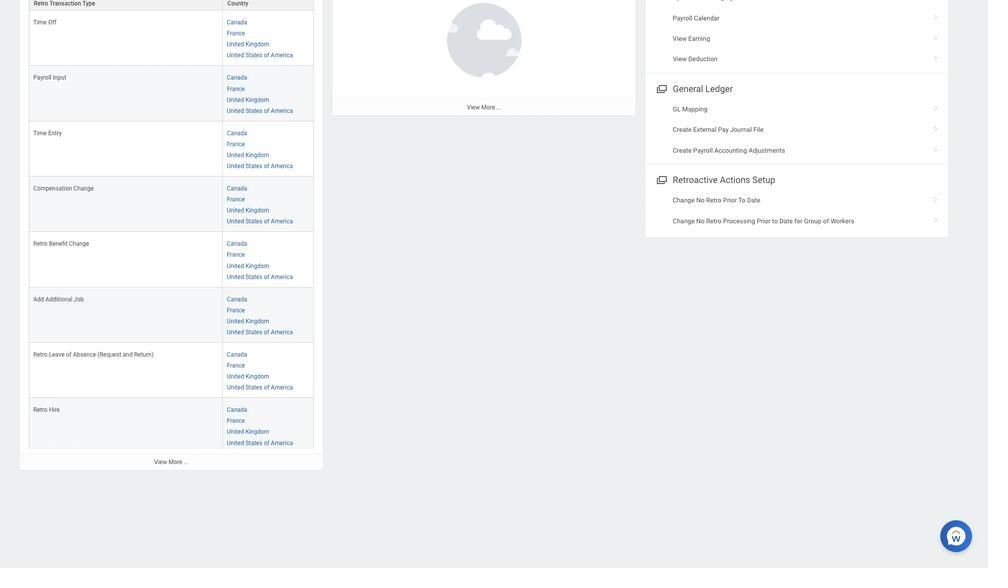 Task type: vqa. For each thing, say whether or not it's contained in the screenshot.
the Time Entry
yes



Task type: describe. For each thing, give the bounding box(es) containing it.
retro for retro benefit change
[[33, 240, 47, 247]]

row containing retro transaction type
[[29, 0, 314, 11]]

states for retro benefit change
[[246, 273, 262, 280]]

canada link for retro benefit change
[[227, 238, 247, 247]]

france link for payroll input
[[227, 83, 245, 92]]

menu group image
[[655, 81, 668, 95]]

general ledger
[[673, 83, 733, 94]]

change right compensation
[[74, 185, 94, 192]]

united states of america link for time entry
[[227, 161, 293, 170]]

11 united from the top
[[227, 318, 244, 325]]

0 horizontal spatial prior
[[723, 197, 737, 204]]

france link for time entry
[[227, 139, 245, 148]]

benefit
[[49, 240, 68, 247]]

of for retro leave of absence (request and return)
[[264, 384, 269, 391]]

gl mapping link
[[646, 99, 949, 120]]

no for prior
[[696, 197, 705, 204]]

view more ... link for the all supported payroll retro transaction types* element
[[20, 454, 323, 470]]

1 united from the top
[[227, 41, 244, 48]]

4 united from the top
[[227, 107, 244, 114]]

chevron right image for view deduction
[[930, 52, 943, 62]]

retro for retro hire
[[33, 407, 47, 413]]

canada for time off
[[227, 19, 247, 26]]

add additional job
[[33, 296, 84, 303]]

change no retro processing prior to date for group of workers link
[[646, 211, 949, 231]]

external
[[693, 126, 717, 133]]

of for add additional job
[[264, 329, 269, 336]]

items selected list for retro hire
[[227, 405, 309, 447]]

of inside change no retro processing prior to date for group of workers link
[[823, 217, 829, 225]]

2 vertical spatial payroll
[[693, 147, 713, 154]]

states for time off
[[246, 52, 262, 59]]

... for "pay cycle events awaiting action" element
[[497, 104, 501, 111]]

united kingdom for retro benefit change
[[227, 262, 269, 269]]

transaction
[[49, 0, 81, 7]]

row containing retro hire
[[29, 398, 314, 453]]

pay
[[718, 126, 729, 133]]

canada link for retro leave of absence (request and return)
[[227, 349, 247, 358]]

france for retro benefit change
[[227, 251, 245, 258]]

canada link for add additional job
[[227, 294, 247, 303]]

united states of america link for retro hire
[[227, 437, 293, 446]]

add
[[33, 296, 44, 303]]

8 united from the top
[[227, 218, 244, 225]]

view earning link
[[646, 28, 949, 49]]

united states of america link for retro benefit change
[[227, 271, 293, 280]]

kingdom for time off
[[246, 41, 269, 48]]

entry
[[48, 130, 62, 137]]

united kingdom link for retro benefit change
[[227, 260, 269, 269]]

view deduction link
[[646, 49, 949, 70]]

united kingdom link for compensation change
[[227, 205, 269, 214]]

15 united from the top
[[227, 428, 244, 435]]

retro transaction type button
[[29, 0, 222, 10]]

retro leave of absence (request and return)
[[33, 351, 154, 358]]

america for retro leave of absence (request and return)
[[271, 384, 293, 391]]

off
[[48, 19, 56, 26]]

menu group image
[[655, 173, 668, 186]]

france for retro leave of absence (request and return)
[[227, 362, 245, 369]]

13 united from the top
[[227, 373, 244, 380]]

chevron right image for retroactive actions setup
[[930, 214, 943, 224]]

for
[[795, 217, 803, 225]]

canada for payroll input
[[227, 74, 247, 81]]

france link for retro benefit change
[[227, 249, 245, 258]]

payroll for payroll calendar
[[673, 14, 693, 22]]

7 united from the top
[[227, 207, 244, 214]]

united states of america link for time off
[[227, 50, 293, 59]]

16 united from the top
[[227, 439, 244, 446]]

france link for add additional job
[[227, 305, 245, 314]]

time for time off
[[33, 19, 47, 26]]

kingdom for payroll input
[[246, 96, 269, 103]]

time off
[[33, 19, 56, 26]]

time entry
[[33, 130, 62, 137]]

view inside "pay cycle events awaiting action" element
[[467, 104, 480, 111]]

kingdom for add additional job
[[246, 318, 269, 325]]

view more ... link for "pay cycle events awaiting action" element
[[333, 99, 636, 115]]

retroactive
[[673, 175, 718, 185]]

processing
[[723, 217, 755, 225]]

1 vertical spatial date
[[780, 217, 793, 225]]

more for "pay cycle events awaiting action" element view more ... link
[[481, 104, 495, 111]]

states for time entry
[[246, 163, 262, 170]]

france for payroll input
[[227, 85, 245, 92]]

items selected list for payroll input
[[227, 72, 309, 115]]

united kingdom link for retro leave of absence (request and return)
[[227, 371, 269, 380]]

input
[[53, 74, 66, 81]]

calendar
[[694, 14, 720, 22]]

canada link for time entry
[[227, 128, 247, 137]]

united kingdom for retro leave of absence (request and return)
[[227, 373, 269, 380]]

america for time entry
[[271, 163, 293, 170]]

america for time off
[[271, 52, 293, 59]]

of for payroll input
[[264, 107, 269, 114]]

gl mapping
[[673, 105, 708, 113]]

canada link for retro hire
[[227, 405, 247, 413]]

united states of america for payroll input
[[227, 107, 293, 114]]

list for retroactive actions setup
[[646, 190, 949, 231]]

retro inside change no retro processing prior to date for group of workers link
[[706, 217, 722, 225]]

file
[[754, 126, 764, 133]]

type
[[82, 0, 95, 7]]

row containing retro leave of absence (request and return)
[[29, 343, 314, 398]]

journal
[[730, 126, 752, 133]]

2 united from the top
[[227, 52, 244, 59]]

france for time entry
[[227, 141, 245, 148]]

change right benefit in the left top of the page
[[69, 240, 89, 247]]

1 vertical spatial prior
[[757, 217, 771, 225]]

general
[[673, 83, 703, 94]]

retro transaction type
[[34, 0, 95, 7]]

chevron right image for payroll calendar
[[930, 11, 943, 21]]

create for create external pay journal file
[[673, 126, 692, 133]]

france for compensation change
[[227, 196, 245, 203]]

america for compensation change
[[271, 218, 293, 225]]

leave
[[49, 351, 65, 358]]

states for compensation change
[[246, 218, 262, 225]]

of for compensation change
[[264, 218, 269, 225]]

kingdom for time entry
[[246, 152, 269, 159]]

kingdom for retro benefit change
[[246, 262, 269, 269]]

row containing payroll input
[[29, 66, 314, 121]]



Task type: locate. For each thing, give the bounding box(es) containing it.
of for retro hire
[[264, 439, 269, 446]]

country button
[[223, 0, 313, 10]]

canada for time entry
[[227, 130, 247, 137]]

0 vertical spatial prior
[[723, 197, 737, 204]]

1 horizontal spatial date
[[780, 217, 793, 225]]

hire
[[49, 407, 60, 413]]

1 vertical spatial payroll
[[33, 74, 51, 81]]

canada for retro leave of absence (request and return)
[[227, 351, 247, 358]]

canada for add additional job
[[227, 296, 247, 303]]

0 vertical spatial view more ...
[[467, 104, 501, 111]]

1 vertical spatial more
[[169, 459, 182, 466]]

retro left leave
[[33, 351, 47, 358]]

1 horizontal spatial view more ... link
[[333, 99, 636, 115]]

1 list from the top
[[646, 0, 949, 70]]

5 united from the top
[[227, 152, 244, 159]]

chevron right image inside view earning link
[[930, 31, 943, 41]]

4 kingdom from the top
[[246, 207, 269, 214]]

2 america from the top
[[271, 107, 293, 114]]

return)
[[134, 351, 154, 358]]

1 horizontal spatial view more ...
[[467, 104, 501, 111]]

0 horizontal spatial ...
[[184, 459, 189, 466]]

states
[[246, 52, 262, 59], [246, 107, 262, 114], [246, 163, 262, 170], [246, 218, 262, 225], [246, 273, 262, 280], [246, 329, 262, 336], [246, 384, 262, 391], [246, 439, 262, 446]]

2 time from the top
[[33, 130, 47, 137]]

6 row from the top
[[29, 232, 314, 287]]

9 row from the top
[[29, 398, 314, 453]]

retro for retro transaction type
[[34, 0, 48, 7]]

country
[[227, 0, 248, 7]]

retro up the time off
[[34, 0, 48, 7]]

retro inside change no retro prior to date link
[[706, 197, 722, 204]]

1 states from the top
[[246, 52, 262, 59]]

1 vertical spatial view more ... link
[[20, 454, 323, 470]]

france link for compensation change
[[227, 194, 245, 203]]

america for retro benefit change
[[271, 273, 293, 280]]

canada for retro hire
[[227, 407, 247, 413]]

5 kingdom from the top
[[246, 262, 269, 269]]

chevron right image inside change no retro prior to date link
[[930, 193, 943, 203]]

united states of america link for compensation change
[[227, 216, 293, 225]]

united kingdom link for time off
[[227, 39, 269, 48]]

10 united from the top
[[227, 273, 244, 280]]

8 items selected list from the top
[[227, 405, 309, 447]]

1 vertical spatial list
[[646, 99, 949, 161]]

of for time off
[[264, 52, 269, 59]]

0 horizontal spatial payroll
[[33, 74, 51, 81]]

view
[[673, 35, 687, 42], [673, 55, 687, 63], [467, 104, 480, 111], [154, 459, 167, 466]]

3 canada from the top
[[227, 130, 247, 137]]

0 vertical spatial view more ... link
[[333, 99, 636, 115]]

2 united states of america link from the top
[[227, 105, 293, 114]]

list
[[646, 0, 949, 70], [646, 99, 949, 161], [646, 190, 949, 231]]

group
[[804, 217, 822, 225]]

more inside the all supported payroll retro transaction types* element
[[169, 459, 182, 466]]

1 united kingdom from the top
[[227, 41, 269, 48]]

canada
[[227, 19, 247, 26], [227, 74, 247, 81], [227, 130, 247, 137], [227, 185, 247, 192], [227, 240, 247, 247], [227, 296, 247, 303], [227, 351, 247, 358], [227, 407, 247, 413]]

of for retro benefit change
[[264, 273, 269, 280]]

kingdom
[[246, 41, 269, 48], [246, 96, 269, 103], [246, 152, 269, 159], [246, 207, 269, 214], [246, 262, 269, 269], [246, 318, 269, 325], [246, 373, 269, 380], [246, 428, 269, 435]]

7 united kingdom from the top
[[227, 373, 269, 380]]

america
[[271, 52, 293, 59], [271, 107, 293, 114], [271, 163, 293, 170], [271, 218, 293, 225], [271, 273, 293, 280], [271, 329, 293, 336], [271, 384, 293, 391], [271, 439, 293, 446]]

states for payroll input
[[246, 107, 262, 114]]

3 united states of america link from the top
[[227, 161, 293, 170]]

chevron right image inside change no retro processing prior to date for group of workers link
[[930, 214, 943, 224]]

canada for compensation change
[[227, 185, 247, 192]]

4 states from the top
[[246, 218, 262, 225]]

chevron right image for create payroll accounting adjustments
[[930, 143, 943, 153]]

states for retro leave of absence (request and return)
[[246, 384, 262, 391]]

create payroll accounting adjustments
[[673, 147, 785, 154]]

chevron right image for gl mapping
[[930, 102, 943, 112]]

2 states from the top
[[246, 107, 262, 114]]

france for retro hire
[[227, 418, 245, 424]]

canada link for payroll input
[[227, 72, 247, 81]]

8 canada link from the top
[[227, 405, 247, 413]]

united states of america link for add additional job
[[227, 327, 293, 336]]

3 france link from the top
[[227, 139, 245, 148]]

france link for time off
[[227, 28, 245, 37]]

create payroll accounting adjustments link
[[646, 140, 949, 161]]

to
[[772, 217, 778, 225]]

create external pay journal file link
[[646, 120, 949, 140]]

1 horizontal spatial payroll
[[673, 14, 693, 22]]

2 items selected list from the top
[[227, 72, 309, 115]]

actions
[[720, 175, 750, 185]]

united kingdom for time entry
[[227, 152, 269, 159]]

change down retroactive on the top of the page
[[673, 197, 695, 204]]

8 canada from the top
[[227, 407, 247, 413]]

1 vertical spatial chevron right image
[[930, 193, 943, 203]]

time
[[33, 19, 47, 26], [33, 130, 47, 137]]

2 create from the top
[[673, 147, 692, 154]]

united
[[227, 41, 244, 48], [227, 52, 244, 59], [227, 96, 244, 103], [227, 107, 244, 114], [227, 152, 244, 159], [227, 163, 244, 170], [227, 207, 244, 214], [227, 218, 244, 225], [227, 262, 244, 269], [227, 273, 244, 280], [227, 318, 244, 325], [227, 329, 244, 336], [227, 373, 244, 380], [227, 384, 244, 391], [227, 428, 244, 435], [227, 439, 244, 446]]

compensation change
[[33, 185, 94, 192]]

8 row from the top
[[29, 343, 314, 398]]

earning
[[689, 35, 710, 42]]

chevron right image for general ledger
[[930, 122, 943, 132]]

chevron right image inside view deduction link
[[930, 52, 943, 62]]

gl
[[673, 105, 681, 113]]

1 horizontal spatial more
[[481, 104, 495, 111]]

prior
[[723, 197, 737, 204], [757, 217, 771, 225]]

view more ... link
[[333, 99, 636, 115], [20, 454, 323, 470]]

2 list from the top
[[646, 99, 949, 161]]

change down change no retro prior to date
[[673, 217, 695, 225]]

1 vertical spatial time
[[33, 130, 47, 137]]

list containing payroll calendar
[[646, 0, 949, 70]]

payroll
[[673, 14, 693, 22], [33, 74, 51, 81], [693, 147, 713, 154]]

to
[[739, 197, 746, 204]]

and
[[123, 351, 133, 358]]

0 vertical spatial create
[[673, 126, 692, 133]]

7 united states of america from the top
[[227, 384, 293, 391]]

view deduction
[[673, 55, 718, 63]]

united kingdom for add additional job
[[227, 318, 269, 325]]

date right to
[[780, 217, 793, 225]]

of
[[264, 52, 269, 59], [264, 107, 269, 114], [264, 163, 269, 170], [823, 217, 829, 225], [264, 218, 269, 225], [264, 273, 269, 280], [264, 329, 269, 336], [66, 351, 72, 358], [264, 384, 269, 391], [264, 439, 269, 446]]

3 kingdom from the top
[[246, 152, 269, 159]]

date
[[747, 197, 761, 204], [780, 217, 793, 225]]

6 united from the top
[[227, 163, 244, 170]]

0 horizontal spatial more
[[169, 459, 182, 466]]

united kingdom for compensation change
[[227, 207, 269, 214]]

more
[[481, 104, 495, 111], [169, 459, 182, 466]]

9 united from the top
[[227, 262, 244, 269]]

2 vertical spatial list
[[646, 190, 949, 231]]

2 france link from the top
[[227, 83, 245, 92]]

(request
[[98, 351, 121, 358]]

8 france from the top
[[227, 418, 245, 424]]

date right "to"
[[747, 197, 761, 204]]

8 united states of america link from the top
[[227, 437, 293, 446]]

... inside the all supported payroll retro transaction types* element
[[184, 459, 189, 466]]

payroll calendar
[[673, 14, 720, 22]]

united kingdom link for add additional job
[[227, 316, 269, 325]]

kingdom for compensation change
[[246, 207, 269, 214]]

united kingdom for retro hire
[[227, 428, 269, 435]]

payroll for payroll input
[[33, 74, 51, 81]]

5 states from the top
[[246, 273, 262, 280]]

united states of america for compensation change
[[227, 218, 293, 225]]

states for add additional job
[[246, 329, 262, 336]]

2 vertical spatial chevron right image
[[930, 214, 943, 224]]

4 america from the top
[[271, 218, 293, 225]]

1 vertical spatial no
[[696, 217, 705, 225]]

1 vertical spatial create
[[673, 147, 692, 154]]

0 vertical spatial no
[[696, 197, 705, 204]]

no down retroactive on the top of the page
[[696, 197, 705, 204]]

7 kingdom from the top
[[246, 373, 269, 380]]

united states of america for time off
[[227, 52, 293, 59]]

4 united kingdom link from the top
[[227, 205, 269, 214]]

8 united states of america from the top
[[227, 439, 293, 446]]

1 chevron right image from the top
[[930, 11, 943, 21]]

chevron right image for view earning
[[930, 31, 943, 41]]

0 horizontal spatial date
[[747, 197, 761, 204]]

4 canada link from the top
[[227, 183, 247, 192]]

deduction
[[689, 55, 718, 63]]

no for processing
[[696, 217, 705, 225]]

create external pay journal file
[[673, 126, 764, 133]]

united kingdom link
[[227, 39, 269, 48], [227, 94, 269, 103], [227, 150, 269, 159], [227, 205, 269, 214], [227, 260, 269, 269], [227, 316, 269, 325], [227, 371, 269, 380], [227, 427, 269, 435]]

5 france link from the top
[[227, 249, 245, 258]]

3 america from the top
[[271, 163, 293, 170]]

pay cycle events awaiting action element
[[333, 0, 636, 115]]

france link for retro leave of absence (request and return)
[[227, 360, 245, 369]]

create down 'gl'
[[673, 126, 692, 133]]

retro down change no retro prior to date
[[706, 217, 722, 225]]

united states of america
[[227, 52, 293, 59], [227, 107, 293, 114], [227, 163, 293, 170], [227, 218, 293, 225], [227, 273, 293, 280], [227, 329, 293, 336], [227, 384, 293, 391], [227, 439, 293, 446]]

retro left benefit in the left top of the page
[[33, 240, 47, 247]]

2 row from the top
[[29, 11, 314, 66]]

0 horizontal spatial view more ...
[[154, 459, 189, 466]]

united kingdom for time off
[[227, 41, 269, 48]]

items selected list for time off
[[227, 17, 309, 59]]

united states of america for retro leave of absence (request and return)
[[227, 384, 293, 391]]

0 vertical spatial payroll
[[673, 14, 693, 22]]

4 canada from the top
[[227, 185, 247, 192]]

create
[[673, 126, 692, 133], [673, 147, 692, 154]]

3 united kingdom link from the top
[[227, 150, 269, 159]]

time for time entry
[[33, 130, 47, 137]]

row containing add additional job
[[29, 287, 314, 343]]

4 row from the top
[[29, 121, 314, 177]]

2 united kingdom from the top
[[227, 96, 269, 103]]

... for the all supported payroll retro transaction types* element
[[184, 459, 189, 466]]

items selected list for retro benefit change
[[227, 238, 309, 281]]

adjustments
[[749, 147, 785, 154]]

1 vertical spatial view more ...
[[154, 459, 189, 466]]

payroll calendar link
[[646, 8, 949, 28]]

4 united kingdom from the top
[[227, 207, 269, 214]]

5 united states of america from the top
[[227, 273, 293, 280]]

chevron right image
[[930, 11, 943, 21], [930, 31, 943, 41], [930, 52, 943, 62], [930, 102, 943, 112], [930, 143, 943, 153]]

prior left "to"
[[723, 197, 737, 204]]

6 states from the top
[[246, 329, 262, 336]]

8 united kingdom from the top
[[227, 428, 269, 435]]

1 create from the top
[[673, 126, 692, 133]]

list for general ledger
[[646, 99, 949, 161]]

time left entry
[[33, 130, 47, 137]]

retro down retroactive actions setup
[[706, 197, 722, 204]]

2 horizontal spatial payroll
[[693, 147, 713, 154]]

america for payroll input
[[271, 107, 293, 114]]

retro
[[34, 0, 48, 7], [706, 197, 722, 204], [706, 217, 722, 225], [33, 240, 47, 247], [33, 351, 47, 358], [33, 407, 47, 413]]

view inside the all supported payroll retro transaction types* element
[[154, 459, 167, 466]]

6 united kingdom from the top
[[227, 318, 269, 325]]

... inside "pay cycle events awaiting action" element
[[497, 104, 501, 111]]

4 france from the top
[[227, 196, 245, 203]]

no
[[696, 197, 705, 204], [696, 217, 705, 225]]

payroll down external on the top right
[[693, 147, 713, 154]]

france for add additional job
[[227, 307, 245, 314]]

united states of america link for retro leave of absence (request and return)
[[227, 382, 293, 391]]

7 items selected list from the top
[[227, 349, 309, 392]]

chevron right image inside create external pay journal file link
[[930, 122, 943, 132]]

1 vertical spatial ...
[[184, 459, 189, 466]]

1 kingdom from the top
[[246, 41, 269, 48]]

list containing gl mapping
[[646, 99, 949, 161]]

5 united kingdom link from the top
[[227, 260, 269, 269]]

view more ...
[[467, 104, 501, 111], [154, 459, 189, 466]]

1 united states of america link from the top
[[227, 50, 293, 59]]

create up retroactive on the top of the page
[[673, 147, 692, 154]]

france for time off
[[227, 30, 245, 37]]

change no retro prior to date link
[[646, 190, 949, 211]]

retro left the hire
[[33, 407, 47, 413]]

chevron right image
[[930, 122, 943, 132], [930, 193, 943, 203], [930, 214, 943, 224]]

8 kingdom from the top
[[246, 428, 269, 435]]

retro inside retro transaction type popup button
[[34, 0, 48, 7]]

ledger
[[706, 83, 733, 94]]

3 chevron right image from the top
[[930, 52, 943, 62]]

6 france link from the top
[[227, 305, 245, 314]]

chevron right image inside payroll calendar link
[[930, 11, 943, 21]]

canada for retro benefit change
[[227, 240, 247, 247]]

kingdom for retro leave of absence (request and return)
[[246, 373, 269, 380]]

row containing time entry
[[29, 121, 314, 177]]

united states of america for add additional job
[[227, 329, 293, 336]]

united states of america for time entry
[[227, 163, 293, 170]]

14 united from the top
[[227, 384, 244, 391]]

retro hire
[[33, 407, 60, 413]]

0 vertical spatial list
[[646, 0, 949, 70]]

items selected list for retro leave of absence (request and return)
[[227, 349, 309, 392]]

more inside "pay cycle events awaiting action" element
[[481, 104, 495, 111]]

0 vertical spatial date
[[747, 197, 761, 204]]

compensation
[[33, 185, 72, 192]]

12 united from the top
[[227, 329, 244, 336]]

view earning
[[673, 35, 710, 42]]

list containing change no retro prior to date
[[646, 190, 949, 231]]

united states of america link
[[227, 50, 293, 59], [227, 105, 293, 114], [227, 161, 293, 170], [227, 216, 293, 225], [227, 271, 293, 280], [227, 327, 293, 336], [227, 382, 293, 391], [227, 437, 293, 446]]

change no retro prior to date
[[673, 197, 761, 204]]

view more ... for "pay cycle events awaiting action" element view more ... link
[[467, 104, 501, 111]]

3 chevron right image from the top
[[930, 214, 943, 224]]

canada link for compensation change
[[227, 183, 247, 192]]

retroactive actions setup
[[673, 175, 776, 185]]

items selected list for add additional job
[[227, 294, 309, 336]]

3 list from the top
[[646, 190, 949, 231]]

united states of america link for payroll input
[[227, 105, 293, 114]]

8 united kingdom link from the top
[[227, 427, 269, 435]]

1 items selected list from the top
[[227, 17, 309, 59]]

5 united kingdom from the top
[[227, 262, 269, 269]]

0 vertical spatial time
[[33, 19, 47, 26]]

3 states from the top
[[246, 163, 262, 170]]

chevron right image inside create payroll accounting adjustments link
[[930, 143, 943, 153]]

6 united states of america link from the top
[[227, 327, 293, 336]]

5 chevron right image from the top
[[930, 143, 943, 153]]

retro benefit change
[[33, 240, 89, 247]]

2 france from the top
[[227, 85, 245, 92]]

2 canada from the top
[[227, 74, 247, 81]]

1 horizontal spatial ...
[[497, 104, 501, 111]]

payroll up view earning
[[673, 14, 693, 22]]

5 france from the top
[[227, 251, 245, 258]]

...
[[497, 104, 501, 111], [184, 459, 189, 466]]

payroll input
[[33, 74, 66, 81]]

8 america from the top
[[271, 439, 293, 446]]

kingdom for retro hire
[[246, 428, 269, 435]]

7 canada from the top
[[227, 351, 247, 358]]

3 row from the top
[[29, 66, 314, 121]]

row containing time off
[[29, 11, 314, 66]]

1 horizontal spatial prior
[[757, 217, 771, 225]]

chevron right image inside gl mapping link
[[930, 102, 943, 112]]

united kingdom link for time entry
[[227, 150, 269, 159]]

create for create payroll accounting adjustments
[[673, 147, 692, 154]]

3 united from the top
[[227, 96, 244, 103]]

0 vertical spatial more
[[481, 104, 495, 111]]

time left "off"
[[33, 19, 47, 26]]

6 items selected list from the top
[[227, 294, 309, 336]]

6 united kingdom link from the top
[[227, 316, 269, 325]]

6 canada from the top
[[227, 296, 247, 303]]

all supported payroll retro transaction types* element
[[20, 0, 323, 564]]

1 chevron right image from the top
[[930, 122, 943, 132]]

of for time entry
[[264, 163, 269, 170]]

france link
[[227, 28, 245, 37], [227, 83, 245, 92], [227, 139, 245, 148], [227, 194, 245, 203], [227, 249, 245, 258], [227, 305, 245, 314], [227, 360, 245, 369], [227, 416, 245, 424]]

0 vertical spatial ...
[[497, 104, 501, 111]]

2 canada link from the top
[[227, 72, 247, 81]]

prior left to
[[757, 217, 771, 225]]

8 states from the top
[[246, 439, 262, 446]]

workers
[[831, 217, 855, 225]]

accounting
[[715, 147, 747, 154]]

france
[[227, 30, 245, 37], [227, 85, 245, 92], [227, 141, 245, 148], [227, 196, 245, 203], [227, 251, 245, 258], [227, 307, 245, 314], [227, 362, 245, 369], [227, 418, 245, 424]]

payroll left input
[[33, 74, 51, 81]]

7 america from the top
[[271, 384, 293, 391]]

no down change no retro prior to date
[[696, 217, 705, 225]]

1 france link from the top
[[227, 28, 245, 37]]

change
[[74, 185, 94, 192], [673, 197, 695, 204], [673, 217, 695, 225], [69, 240, 89, 247]]

row containing compensation change
[[29, 177, 314, 232]]

france link for retro hire
[[227, 416, 245, 424]]

setup
[[753, 175, 776, 185]]

6 france from the top
[[227, 307, 245, 314]]

additional
[[45, 296, 72, 303]]

mapping
[[682, 105, 708, 113]]

absence
[[73, 351, 96, 358]]

6 canada link from the top
[[227, 294, 247, 303]]

3 france from the top
[[227, 141, 245, 148]]

united kingdom
[[227, 41, 269, 48], [227, 96, 269, 103], [227, 152, 269, 159], [227, 207, 269, 214], [227, 262, 269, 269], [227, 318, 269, 325], [227, 373, 269, 380], [227, 428, 269, 435]]

3 canada link from the top
[[227, 128, 247, 137]]

5 united states of america link from the top
[[227, 271, 293, 280]]

row containing retro benefit change
[[29, 232, 314, 287]]

1 canada link from the top
[[227, 17, 247, 26]]

7 united kingdom link from the top
[[227, 371, 269, 380]]

2 kingdom from the top
[[246, 96, 269, 103]]

7 united states of america link from the top
[[227, 382, 293, 391]]

view more ... inside "pay cycle events awaiting action" element
[[467, 104, 501, 111]]

view more ... inside the all supported payroll retro transaction types* element
[[154, 459, 189, 466]]

america for add additional job
[[271, 329, 293, 336]]

retro for retro leave of absence (request and return)
[[33, 351, 47, 358]]

united kingdom link for payroll input
[[227, 94, 269, 103]]

job
[[74, 296, 84, 303]]

1 united states of america from the top
[[227, 52, 293, 59]]

0 horizontal spatial view more ... link
[[20, 454, 323, 470]]

united kingdom for payroll input
[[227, 96, 269, 103]]

canada link
[[227, 17, 247, 26], [227, 72, 247, 81], [227, 128, 247, 137], [227, 183, 247, 192], [227, 238, 247, 247], [227, 294, 247, 303], [227, 349, 247, 358], [227, 405, 247, 413]]

1 no from the top
[[696, 197, 705, 204]]

items selected list
[[227, 17, 309, 59], [227, 72, 309, 115], [227, 128, 309, 170], [227, 183, 309, 226], [227, 238, 309, 281], [227, 294, 309, 336], [227, 349, 309, 392], [227, 405, 309, 447]]

0 vertical spatial chevron right image
[[930, 122, 943, 132]]

row
[[29, 0, 314, 11], [29, 11, 314, 66], [29, 66, 314, 121], [29, 121, 314, 177], [29, 177, 314, 232], [29, 232, 314, 287], [29, 287, 314, 343], [29, 343, 314, 398], [29, 398, 314, 453]]

2 chevron right image from the top
[[930, 193, 943, 203]]

change no retro processing prior to date for group of workers
[[673, 217, 855, 225]]



